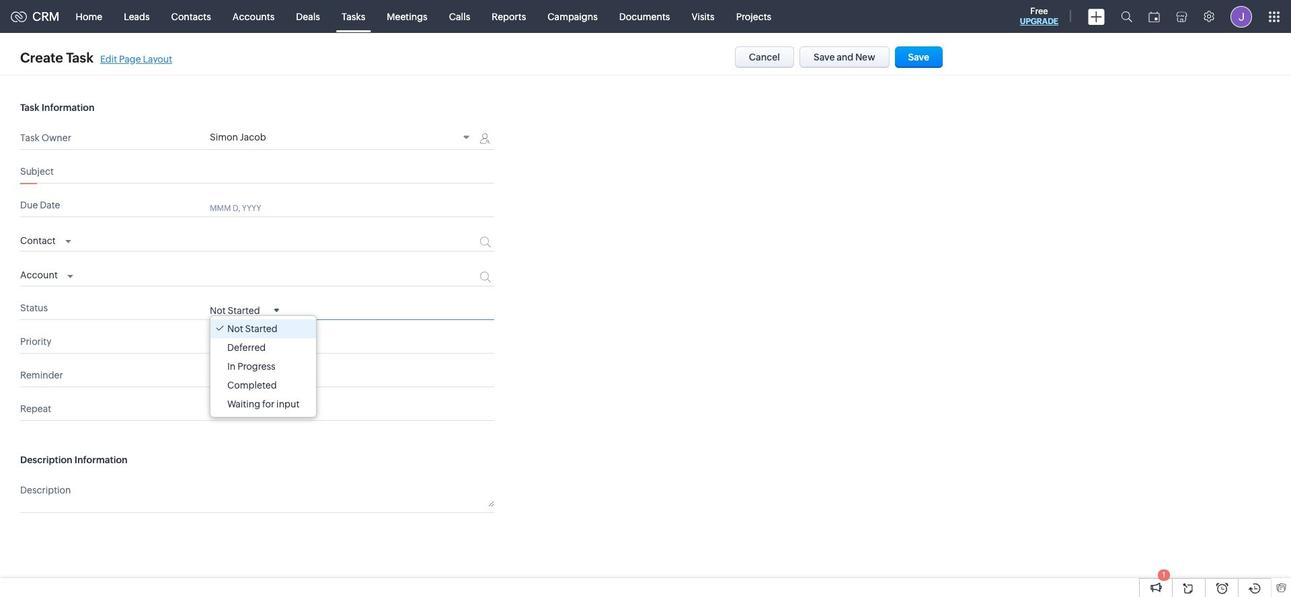 Task type: vqa. For each thing, say whether or not it's contained in the screenshot.
SEARCH Element at the right top of page
yes



Task type: locate. For each thing, give the bounding box(es) containing it.
profile element
[[1223, 0, 1261, 33]]

tree
[[211, 316, 316, 417]]

None field
[[210, 132, 474, 145], [20, 232, 71, 248], [20, 266, 73, 282], [210, 304, 279, 316], [210, 132, 474, 145], [20, 232, 71, 248], [20, 266, 73, 282], [210, 304, 279, 316]]

logo image
[[11, 11, 27, 22]]

None text field
[[210, 482, 494, 507]]

calendar image
[[1149, 11, 1161, 22]]

None button
[[735, 46, 795, 68], [800, 46, 890, 68], [895, 46, 943, 68], [735, 46, 795, 68], [800, 46, 890, 68], [895, 46, 943, 68]]



Task type: describe. For each thing, give the bounding box(es) containing it.
create menu image
[[1089, 8, 1105, 25]]

create menu element
[[1080, 0, 1113, 33]]

search element
[[1113, 0, 1141, 33]]

mmm d, yyyy text field
[[210, 202, 452, 213]]

search image
[[1121, 11, 1133, 22]]

profile image
[[1231, 6, 1253, 27]]



